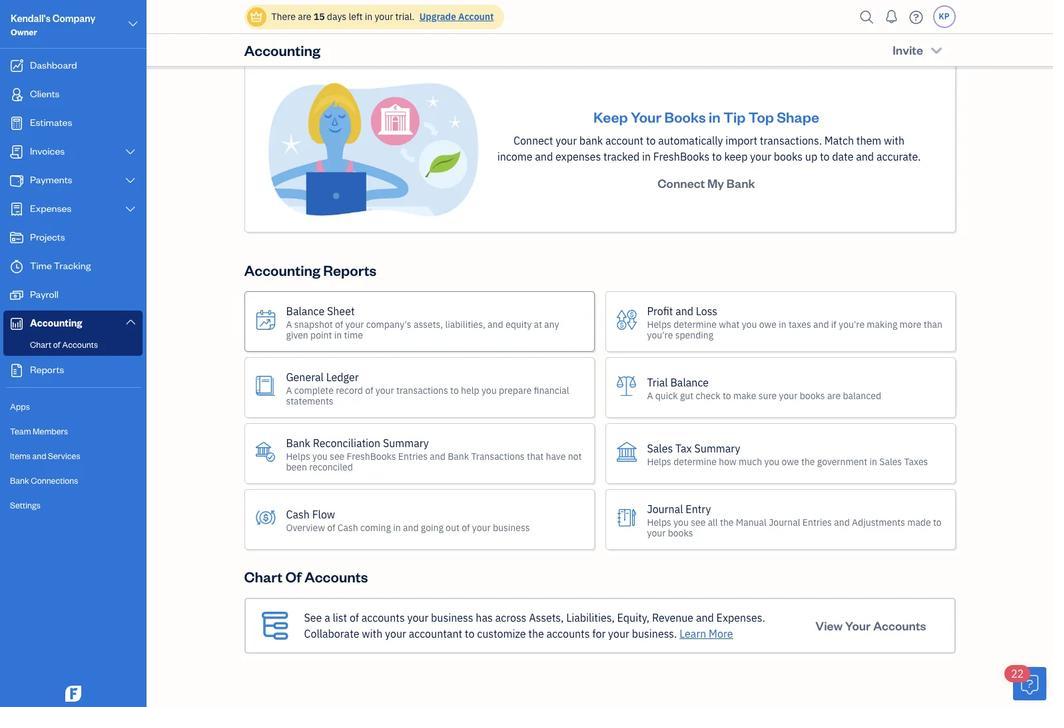 Task type: locate. For each thing, give the bounding box(es) containing it.
0 horizontal spatial sales
[[648, 442, 673, 455]]

1 vertical spatial entries
[[803, 516, 832, 528]]

your inside "general ledger a complete record of your transactions to help you prepare financial statements"
[[376, 384, 394, 396]]

1 horizontal spatial business
[[493, 522, 530, 534]]

a for general ledger
[[286, 384, 292, 396]]

general ledger a complete record of your transactions to help you prepare financial statements
[[286, 370, 570, 407]]

account
[[459, 11, 494, 23]]

are left 15 in the left top of the page
[[298, 11, 312, 23]]

members
[[33, 426, 68, 437]]

0 vertical spatial your
[[631, 107, 662, 126]]

helps for bank reconciliation summary
[[286, 450, 310, 462]]

2 horizontal spatial accounts
[[874, 618, 927, 633]]

0 horizontal spatial freshbooks
[[347, 450, 396, 462]]

list
[[333, 611, 347, 625]]

1 horizontal spatial freshbooks
[[654, 150, 710, 163]]

journal left entry
[[648, 502, 684, 516]]

chart
[[30, 339, 51, 350], [244, 567, 283, 586]]

accounts for view your accounts
[[874, 618, 927, 633]]

and
[[535, 150, 553, 163], [857, 150, 875, 163], [676, 304, 694, 318], [488, 318, 504, 330], [814, 318, 830, 330], [430, 450, 446, 462], [32, 451, 46, 461], [835, 516, 850, 528], [403, 522, 419, 534], [696, 611, 714, 625]]

1 vertical spatial freshbooks
[[347, 450, 396, 462]]

0 vertical spatial entries
[[398, 450, 428, 462]]

point
[[311, 329, 332, 341]]

tracking
[[54, 259, 91, 272]]

helps inside bank reconciliation summary helps you see freshbooks entries and bank transactions that have not been reconciled
[[286, 450, 310, 462]]

apps link
[[3, 395, 143, 419]]

invoices link
[[3, 139, 143, 166]]

chevron large down image inside payments link
[[124, 175, 137, 186]]

0 horizontal spatial your
[[631, 107, 662, 126]]

1 vertical spatial cash
[[338, 522, 358, 534]]

a for trial balance
[[647, 390, 653, 402]]

0 vertical spatial accounts
[[62, 339, 98, 350]]

the inside see a list of accounts your business has across assets, liabilities, equity, revenue and expenses. collaborate with your accountant to customize the accounts for your business.
[[529, 627, 544, 641]]

business.
[[632, 627, 677, 641]]

2 chevron large down image from the top
[[124, 175, 137, 186]]

0 vertical spatial reports
[[323, 261, 377, 279]]

in right coming
[[393, 522, 401, 534]]

chart of accounts link
[[6, 337, 140, 353]]

1 vertical spatial journal
[[769, 516, 801, 528]]

reconciled
[[309, 461, 353, 473]]

summary inside bank reconciliation summary helps you see freshbooks entries and bank transactions that have not been reconciled
[[383, 436, 429, 450]]

books right sure
[[800, 390, 826, 402]]

days
[[327, 11, 347, 23]]

chevron large down image for invoices
[[124, 147, 137, 157]]

your right out
[[472, 522, 491, 534]]

0 horizontal spatial the
[[529, 627, 544, 641]]

0 vertical spatial see
[[330, 450, 345, 462]]

of inside "general ledger a complete record of your transactions to help you prepare financial statements"
[[365, 384, 374, 396]]

sales left "tax"
[[648, 442, 673, 455]]

0 horizontal spatial business
[[431, 611, 474, 625]]

you're right if
[[839, 318, 865, 330]]

1 horizontal spatial journal
[[769, 516, 801, 528]]

and left going
[[403, 522, 419, 534]]

the inside sales tax summary helps determine how much you owe the government in sales taxes
[[802, 456, 816, 468]]

your up account
[[631, 107, 662, 126]]

assets,
[[414, 318, 443, 330]]

1 horizontal spatial balance
[[671, 376, 709, 389]]

much
[[739, 456, 763, 468]]

balance up gut
[[671, 376, 709, 389]]

in left time
[[334, 329, 342, 341]]

accounts for chart of accounts
[[62, 339, 98, 350]]

left
[[349, 11, 363, 23]]

financial
[[534, 384, 570, 396]]

connect inside connect your bank account to automatically import transactions. match them with income and expenses tracked in freshbooks to keep your books up to date and accurate.
[[514, 134, 554, 147]]

1 horizontal spatial accounts
[[305, 567, 368, 586]]

business up accountant on the bottom of page
[[431, 611, 474, 625]]

sales
[[648, 442, 673, 455], [880, 456, 903, 468]]

statements
[[286, 395, 334, 407]]

the left government
[[802, 456, 816, 468]]

chart inside main element
[[30, 339, 51, 350]]

owe inside 'profit and loss helps determine what you owe in taxes and if you're making more than you're spending'
[[760, 318, 777, 330]]

and inside journal entry helps you see all the manual journal entries and adjustments made to your books
[[835, 516, 850, 528]]

in
[[365, 11, 373, 23], [709, 107, 721, 126], [642, 150, 651, 163], [779, 318, 787, 330], [334, 329, 342, 341], [870, 456, 878, 468], [393, 522, 401, 534]]

collaborate
[[304, 627, 360, 641]]

to left help
[[451, 384, 459, 396]]

client image
[[9, 88, 25, 101]]

time
[[30, 259, 52, 272]]

determine inside sales tax summary helps determine how much you owe the government in sales taxes
[[674, 456, 717, 468]]

chevron large down image down payments link
[[124, 204, 137, 215]]

assets,
[[529, 611, 564, 625]]

a down "general"
[[286, 384, 292, 396]]

reports up sheet
[[323, 261, 377, 279]]

accounts for chart of accounts
[[305, 567, 368, 586]]

you right what
[[742, 318, 757, 330]]

summary inside sales tax summary helps determine how much you owe the government in sales taxes
[[695, 442, 741, 455]]

accurate.
[[877, 150, 921, 163]]

chevron large down image inside invoices link
[[124, 147, 137, 157]]

1 vertical spatial business
[[431, 611, 474, 625]]

your up expenses
[[556, 134, 577, 147]]

books inside trial balance a quick gut check to make sure your books are balanced
[[800, 390, 826, 402]]

owner
[[11, 27, 37, 37]]

entries inside journal entry helps you see all the manual journal entries and adjustments made to your books
[[803, 516, 832, 528]]

determine
[[674, 318, 717, 330], [674, 456, 717, 468]]

2 vertical spatial accounts
[[874, 618, 927, 633]]

summary
[[383, 436, 429, 450], [695, 442, 741, 455]]

determine inside 'profit and loss helps determine what you owe in taxes and if you're making more than you're spending'
[[674, 318, 717, 330]]

1 determine from the top
[[674, 318, 717, 330]]

1 horizontal spatial owe
[[782, 456, 800, 468]]

you right 'much'
[[765, 456, 780, 468]]

in inside sales tax summary helps determine how much you owe the government in sales taxes
[[870, 456, 878, 468]]

bank left transactions
[[448, 450, 469, 462]]

your for books
[[631, 107, 662, 126]]

and left equity
[[488, 318, 504, 330]]

see
[[330, 450, 345, 462], [691, 516, 706, 528]]

owe right 'much'
[[782, 456, 800, 468]]

reconciliation down 'days'
[[282, 29, 376, 47]]

reconciliation inside bank reconciliation summary helps you see freshbooks entries and bank transactions that have not been reconciled
[[313, 436, 381, 450]]

view your accounts link
[[804, 613, 939, 639]]

accountant
[[409, 627, 463, 641]]

helps for profit and loss
[[648, 318, 672, 330]]

connect left my
[[658, 175, 705, 191]]

a down "trial" at the right bottom
[[647, 390, 653, 402]]

chevron large down image
[[124, 147, 137, 157], [124, 175, 137, 186], [124, 317, 137, 327]]

timer image
[[9, 260, 25, 273]]

summary for sales tax summary
[[695, 442, 741, 455]]

bank down crown icon on the top
[[244, 29, 279, 47]]

bank right my
[[727, 175, 756, 191]]

to left make
[[723, 390, 732, 402]]

helps inside 'profit and loss helps determine what you owe in taxes and if you're making more than you're spending'
[[648, 318, 672, 330]]

journal
[[648, 502, 684, 516], [769, 516, 801, 528]]

1 vertical spatial determine
[[674, 456, 717, 468]]

are inside trial balance a quick gut check to make sure your books are balanced
[[828, 390, 841, 402]]

1 vertical spatial connect
[[658, 175, 705, 191]]

sales left taxes
[[880, 456, 903, 468]]

of down accounting 'link'
[[53, 339, 61, 350]]

to left "customize"
[[465, 627, 475, 641]]

chevron large down image down estimates link
[[124, 147, 137, 157]]

2 vertical spatial the
[[529, 627, 544, 641]]

a
[[286, 318, 292, 330], [286, 384, 292, 396], [647, 390, 653, 402]]

and inside bank reconciliation summary helps you see freshbooks entries and bank transactions that have not been reconciled
[[430, 450, 446, 462]]

0 vertical spatial sales
[[648, 442, 673, 455]]

help
[[461, 384, 480, 396]]

1 vertical spatial reconciliation
[[313, 436, 381, 450]]

books inside journal entry helps you see all the manual journal entries and adjustments made to your books
[[668, 527, 694, 539]]

0 horizontal spatial connect
[[514, 134, 554, 147]]

top
[[749, 107, 774, 126]]

1 horizontal spatial connect
[[658, 175, 705, 191]]

0 vertical spatial cash
[[286, 508, 310, 521]]

1 horizontal spatial your
[[846, 618, 871, 633]]

the down 'assets,'
[[529, 627, 544, 641]]

0 horizontal spatial chart
[[30, 339, 51, 350]]

you inside bank reconciliation summary helps you see freshbooks entries and bank transactions that have not been reconciled
[[313, 450, 328, 462]]

0 horizontal spatial accounts
[[62, 339, 98, 350]]

and left adjustments
[[835, 516, 850, 528]]

0 horizontal spatial accounts
[[362, 611, 405, 625]]

and up learn more link
[[696, 611, 714, 625]]

chart left "of"
[[244, 567, 283, 586]]

complete
[[294, 384, 334, 396]]

connect
[[514, 134, 554, 147], [658, 175, 705, 191]]

0 vertical spatial reconciliation
[[282, 29, 376, 47]]

accounting up the chart of accounts
[[30, 317, 82, 329]]

1 horizontal spatial the
[[720, 516, 734, 528]]

1 vertical spatial balance
[[671, 376, 709, 389]]

reports down the chart of accounts
[[30, 363, 64, 376]]

0 vertical spatial the
[[802, 456, 816, 468]]

chevron large down image inside accounting 'link'
[[124, 317, 137, 327]]

income
[[498, 150, 533, 163]]

0 horizontal spatial entries
[[398, 450, 428, 462]]

1 horizontal spatial with
[[884, 134, 905, 147]]

1 horizontal spatial summary
[[695, 442, 741, 455]]

0 vertical spatial with
[[884, 134, 905, 147]]

3 chevron large down image from the top
[[124, 317, 137, 327]]

business
[[493, 522, 530, 534], [431, 611, 474, 625]]

a inside "general ledger a complete record of your transactions to help you prepare financial statements"
[[286, 384, 292, 396]]

0 horizontal spatial owe
[[760, 318, 777, 330]]

of right record
[[365, 384, 374, 396]]

1 vertical spatial the
[[720, 516, 734, 528]]

if
[[832, 318, 837, 330]]

resource center badge image
[[1014, 667, 1047, 701]]

business inside the cash flow overview of cash coming in and going out of your business
[[493, 522, 530, 534]]

accounting up the snapshot
[[244, 261, 321, 279]]

0 horizontal spatial balance
[[286, 304, 325, 318]]

1 vertical spatial chevron large down image
[[124, 175, 137, 186]]

going
[[421, 522, 444, 534]]

transactions
[[472, 450, 525, 462]]

bank
[[244, 29, 279, 47], [727, 175, 756, 191], [286, 436, 311, 450], [448, 450, 469, 462], [10, 475, 29, 486]]

tip
[[724, 107, 746, 126]]

summary down transactions
[[383, 436, 429, 450]]

reconciliation up reconciled
[[313, 436, 381, 450]]

balance
[[286, 304, 325, 318], [671, 376, 709, 389]]

there
[[272, 11, 296, 23]]

equity
[[506, 318, 532, 330]]

entries inside bank reconciliation summary helps you see freshbooks entries and bank transactions that have not been reconciled
[[398, 450, 428, 462]]

helps down quick
[[648, 456, 672, 468]]

of inside the balance sheet a snapshot of your company's assets, liabilities, and equity at any given point in time
[[335, 318, 343, 330]]

accounts right list
[[362, 611, 405, 625]]

1 vertical spatial accounts
[[547, 627, 590, 641]]

1 horizontal spatial chart
[[244, 567, 283, 586]]

1 vertical spatial accounts
[[305, 567, 368, 586]]

see right been at the bottom
[[330, 450, 345, 462]]

0 vertical spatial accounts
[[362, 611, 405, 625]]

coming
[[361, 522, 391, 534]]

books
[[774, 150, 803, 163], [800, 390, 826, 402], [668, 527, 694, 539]]

summary up how
[[695, 442, 741, 455]]

bank for bank connections
[[10, 475, 29, 486]]

sure
[[759, 390, 777, 402]]

in right tracked
[[642, 150, 651, 163]]

1 vertical spatial books
[[800, 390, 826, 402]]

determine down "tax"
[[674, 456, 717, 468]]

0 horizontal spatial summary
[[383, 436, 429, 450]]

main element
[[0, 0, 180, 707]]

bank inside bank connections link
[[10, 475, 29, 486]]

a inside trial balance a quick gut check to make sure your books are balanced
[[647, 390, 653, 402]]

and inside see a list of accounts your business has across assets, liabilities, equity, revenue and expenses. collaborate with your accountant to customize the accounts for your business.
[[696, 611, 714, 625]]

0 vertical spatial are
[[298, 11, 312, 23]]

1 vertical spatial owe
[[782, 456, 800, 468]]

2 vertical spatial accounting
[[30, 317, 82, 329]]

chevron large down image right company
[[127, 16, 139, 32]]

a
[[325, 611, 330, 625]]

what
[[719, 318, 740, 330]]

you right been at the bottom
[[313, 450, 328, 462]]

entries up the cash flow overview of cash coming in and going out of your business
[[398, 450, 428, 462]]

0 vertical spatial owe
[[760, 318, 777, 330]]

your right sure
[[780, 390, 798, 402]]

clients link
[[3, 81, 143, 109]]

0 vertical spatial connect
[[514, 134, 554, 147]]

accounts down 'assets,'
[[547, 627, 590, 641]]

helps left all
[[648, 516, 672, 528]]

dashboard
[[30, 59, 77, 71]]

of down sheet
[[335, 318, 343, 330]]

1 horizontal spatial reports
[[323, 261, 377, 279]]

connect inside connect my bank button
[[658, 175, 705, 191]]

view your accounts
[[816, 618, 927, 633]]

and left transactions
[[430, 450, 446, 462]]

business right out
[[493, 522, 530, 534]]

1 vertical spatial see
[[691, 516, 706, 528]]

owe left taxes
[[760, 318, 777, 330]]

1 horizontal spatial are
[[828, 390, 841, 402]]

a inside the balance sheet a snapshot of your company's assets, liabilities, and equity at any given point in time
[[286, 318, 292, 330]]

a left the snapshot
[[286, 318, 292, 330]]

chevron large down image for accounting
[[124, 317, 137, 327]]

with inside connect your bank account to automatically import transactions. match them with income and expenses tracked in freshbooks to keep your books up to date and accurate.
[[884, 134, 905, 147]]

cash up overview
[[286, 508, 310, 521]]

trial.
[[396, 11, 415, 23]]

payroll
[[30, 288, 59, 301]]

0 vertical spatial journal
[[648, 502, 684, 516]]

liabilities,
[[446, 318, 486, 330]]

0 vertical spatial business
[[493, 522, 530, 534]]

the right all
[[720, 516, 734, 528]]

2 horizontal spatial the
[[802, 456, 816, 468]]

import
[[726, 134, 758, 147]]

1 horizontal spatial entries
[[803, 516, 832, 528]]

1 vertical spatial your
[[846, 618, 871, 633]]

helps inside sales tax summary helps determine how much you owe the government in sales taxes
[[648, 456, 672, 468]]

your right 'view'
[[846, 618, 871, 633]]

and inside "link"
[[32, 451, 46, 461]]

to inside journal entry helps you see all the manual journal entries and adjustments made to your books
[[934, 516, 942, 528]]

search image
[[857, 7, 878, 27]]

books down entry
[[668, 527, 694, 539]]

books down transactions.
[[774, 150, 803, 163]]

you inside "general ledger a complete record of your transactions to help you prepare financial statements"
[[482, 384, 497, 396]]

with up accurate.
[[884, 134, 905, 147]]

the inside journal entry helps you see all the manual journal entries and adjustments made to your books
[[720, 516, 734, 528]]

in inside 'profit and loss helps determine what you owe in taxes and if you're making more than you're spending'
[[779, 318, 787, 330]]

1 vertical spatial reports
[[30, 363, 64, 376]]

and right items at the left of page
[[32, 451, 46, 461]]

overview
[[286, 522, 325, 534]]

balance up the snapshot
[[286, 304, 325, 318]]

0 horizontal spatial with
[[362, 627, 383, 641]]

1 horizontal spatial sales
[[880, 456, 903, 468]]

projects
[[30, 231, 65, 243]]

money image
[[9, 289, 25, 302]]

to inside "general ledger a complete record of your transactions to help you prepare financial statements"
[[451, 384, 459, 396]]

you right help
[[482, 384, 497, 396]]

0 vertical spatial chevron large down image
[[124, 147, 137, 157]]

cash
[[286, 508, 310, 521], [338, 522, 358, 534]]

2 vertical spatial chevron large down image
[[124, 317, 137, 327]]

determine for summary
[[674, 456, 717, 468]]

0 horizontal spatial see
[[330, 450, 345, 462]]

1 vertical spatial chart
[[244, 567, 283, 586]]

0 vertical spatial balance
[[286, 304, 325, 318]]

your left all
[[648, 527, 666, 539]]

0 horizontal spatial journal
[[648, 502, 684, 516]]

your inside the cash flow overview of cash coming in and going out of your business
[[472, 522, 491, 534]]

bank reconciliation summary helps you see freshbooks entries and bank transactions that have not been reconciled
[[286, 436, 582, 473]]

1 horizontal spatial see
[[691, 516, 706, 528]]

chart down accounting 'link'
[[30, 339, 51, 350]]

you
[[742, 318, 757, 330], [482, 384, 497, 396], [313, 450, 328, 462], [765, 456, 780, 468], [674, 516, 689, 528]]

your right record
[[376, 384, 394, 396]]

2 vertical spatial books
[[668, 527, 694, 539]]

chevrondown image
[[929, 43, 945, 57]]

1 vertical spatial are
[[828, 390, 841, 402]]

chart of accounts image
[[262, 610, 288, 642]]

owe inside sales tax summary helps determine how much you owe the government in sales taxes
[[782, 456, 800, 468]]

0 horizontal spatial you're
[[648, 329, 673, 341]]

1 horizontal spatial cash
[[338, 522, 358, 534]]

of right out
[[462, 522, 470, 534]]

1 vertical spatial with
[[362, 627, 383, 641]]

are left the balanced
[[828, 390, 841, 402]]

accounts inside main element
[[62, 339, 98, 350]]

helps down statements
[[286, 450, 310, 462]]

payments link
[[3, 167, 143, 195]]

1 chevron large down image from the top
[[124, 147, 137, 157]]

shape
[[777, 107, 820, 126]]

making
[[867, 318, 898, 330]]

0 vertical spatial books
[[774, 150, 803, 163]]

have
[[546, 450, 566, 462]]

your down sheet
[[346, 318, 364, 330]]

expenses link
[[3, 196, 143, 223]]

chevron large down image up chart of accounts link
[[124, 317, 137, 327]]

cash left coming
[[338, 522, 358, 534]]

0 vertical spatial chart
[[30, 339, 51, 350]]

and inside the balance sheet a snapshot of your company's assets, liabilities, and equity at any given point in time
[[488, 318, 504, 330]]

0 horizontal spatial reports
[[30, 363, 64, 376]]

taxes
[[789, 318, 812, 330]]

journal right manual
[[769, 516, 801, 528]]

see down entry
[[691, 516, 706, 528]]

accounting
[[244, 41, 321, 59], [244, 261, 321, 279], [30, 317, 82, 329]]

you're down profit
[[648, 329, 673, 341]]

you down entry
[[674, 516, 689, 528]]

bank up been at the bottom
[[286, 436, 311, 450]]

helps
[[648, 318, 672, 330], [286, 450, 310, 462], [648, 456, 672, 468], [648, 516, 672, 528]]

expenses
[[30, 202, 71, 215]]

the
[[802, 456, 816, 468], [720, 516, 734, 528], [529, 627, 544, 641]]

chevron large down image
[[127, 16, 139, 32], [124, 204, 137, 215]]

to right the up
[[820, 150, 830, 163]]

connect up income
[[514, 134, 554, 147]]

connect your bank account to begin matching your bank transactions image
[[266, 81, 480, 217]]

0 vertical spatial freshbooks
[[654, 150, 710, 163]]

entries left adjustments
[[803, 516, 832, 528]]

2 determine from the top
[[674, 456, 717, 468]]

any
[[545, 318, 559, 330]]

0 vertical spatial determine
[[674, 318, 717, 330]]

with right 'collaborate'
[[362, 627, 383, 641]]

determine down loss
[[674, 318, 717, 330]]

bank for bank reconciliation
[[244, 29, 279, 47]]

has
[[476, 611, 493, 625]]

bank down items at the left of page
[[10, 475, 29, 486]]

your inside trial balance a quick gut check to make sure your books are balanced
[[780, 390, 798, 402]]

bank reconciliation
[[244, 29, 376, 47]]

of inside chart of accounts link
[[53, 339, 61, 350]]

your
[[375, 11, 393, 23], [556, 134, 577, 147], [751, 150, 772, 163], [346, 318, 364, 330], [376, 384, 394, 396], [780, 390, 798, 402], [472, 522, 491, 534], [648, 527, 666, 539], [408, 611, 429, 625], [385, 627, 406, 641], [609, 627, 630, 641]]

in inside connect your bank account to automatically import transactions. match them with income and expenses tracked in freshbooks to keep your books up to date and accurate.
[[642, 150, 651, 163]]



Task type: vqa. For each thing, say whether or not it's contained in the screenshot.
"expense" image
yes



Task type: describe. For each thing, give the bounding box(es) containing it.
team members
[[10, 426, 68, 437]]

learn
[[680, 627, 707, 641]]

estimates
[[30, 116, 72, 129]]

view
[[816, 618, 843, 633]]

account
[[606, 134, 644, 147]]

profit
[[648, 304, 673, 318]]

items
[[10, 451, 31, 461]]

and left if
[[814, 318, 830, 330]]

them
[[857, 134, 882, 147]]

balance inside the balance sheet a snapshot of your company's assets, liabilities, and equity at any given point in time
[[286, 304, 325, 318]]

1 vertical spatial sales
[[880, 456, 903, 468]]

0 vertical spatial accounting
[[244, 41, 321, 59]]

1 horizontal spatial accounts
[[547, 627, 590, 641]]

for
[[593, 627, 606, 641]]

of inside see a list of accounts your business has across assets, liabilities, equity, revenue and expenses. collaborate with your accountant to customize the accounts for your business.
[[350, 611, 359, 625]]

ledger
[[326, 370, 359, 384]]

out
[[446, 522, 460, 534]]

and down the them
[[857, 150, 875, 163]]

journal entry helps you see all the manual journal entries and adjustments made to your books
[[648, 502, 942, 539]]

your up accountant on the bottom of page
[[408, 611, 429, 625]]

summary for bank reconciliation summary
[[383, 436, 429, 450]]

balance sheet a snapshot of your company's assets, liabilities, and equity at any given point in time
[[286, 304, 559, 341]]

report image
[[9, 364, 25, 377]]

keep
[[594, 107, 628, 126]]

0 vertical spatial chevron large down image
[[127, 16, 139, 32]]

company's
[[366, 318, 412, 330]]

invoice image
[[9, 145, 25, 159]]

keep your books in tip top shape
[[594, 107, 820, 126]]

to right account
[[646, 134, 656, 147]]

all
[[708, 516, 718, 528]]

your inside the balance sheet a snapshot of your company's assets, liabilities, and equity at any given point in time
[[346, 318, 364, 330]]

company
[[52, 12, 96, 25]]

trial
[[647, 376, 668, 389]]

go to help image
[[906, 7, 927, 27]]

and left loss
[[676, 304, 694, 318]]

of down flow
[[327, 522, 336, 534]]

tracked
[[604, 150, 640, 163]]

in left tip
[[709, 107, 721, 126]]

make
[[734, 390, 757, 402]]

your inside journal entry helps you see all the manual journal entries and adjustments made to your books
[[648, 527, 666, 539]]

chart for chart of accounts
[[30, 339, 51, 350]]

1 vertical spatial accounting
[[244, 261, 321, 279]]

liabilities,
[[567, 611, 615, 625]]

cash flow overview of cash coming in and going out of your business
[[286, 508, 530, 534]]

tax
[[676, 442, 692, 455]]

spending
[[676, 329, 714, 341]]

automatically
[[659, 134, 724, 147]]

connect my bank
[[658, 175, 756, 191]]

22
[[1012, 667, 1025, 681]]

freshbooks inside connect your bank account to automatically import transactions. match them with income and expenses tracked in freshbooks to keep your books up to date and accurate.
[[654, 150, 710, 163]]

kendall's company owner
[[11, 12, 96, 37]]

chart image
[[9, 317, 25, 331]]

at
[[534, 318, 542, 330]]

in right left
[[365, 11, 373, 23]]

chart for chart of accounts
[[244, 567, 283, 586]]

connect for your
[[514, 134, 554, 147]]

and right income
[[535, 150, 553, 163]]

invite button
[[881, 37, 956, 63]]

to inside trial balance a quick gut check to make sure your books are balanced
[[723, 390, 732, 402]]

reports inside main element
[[30, 363, 64, 376]]

your left trial.
[[375, 11, 393, 23]]

time
[[344, 329, 363, 341]]

upgrade
[[420, 11, 456, 23]]

dashboard link
[[3, 53, 143, 80]]

more
[[900, 318, 922, 330]]

with inside see a list of accounts your business has across assets, liabilities, equity, revenue and expenses. collaborate with your accountant to customize the accounts for your business.
[[362, 627, 383, 641]]

chevron large down image for payments
[[124, 175, 137, 186]]

books inside connect your bank account to automatically import transactions. match them with income and expenses tracked in freshbooks to keep your books up to date and accurate.
[[774, 150, 803, 163]]

settings link
[[3, 494, 143, 517]]

balance inside trial balance a quick gut check to make sure your books are balanced
[[671, 376, 709, 389]]

see inside journal entry helps you see all the manual journal entries and adjustments made to your books
[[691, 516, 706, 528]]

and inside the cash flow overview of cash coming in and going out of your business
[[403, 522, 419, 534]]

your right "for"
[[609, 627, 630, 641]]

bank inside connect my bank button
[[727, 175, 756, 191]]

items and services link
[[3, 445, 143, 468]]

determine for loss
[[674, 318, 717, 330]]

flow
[[312, 508, 335, 521]]

freshbooks inside bank reconciliation summary helps you see freshbooks entries and bank transactions that have not been reconciled
[[347, 450, 396, 462]]

accounting reports
[[244, 261, 377, 279]]

0 horizontal spatial are
[[298, 11, 312, 23]]

you inside 'profit and loss helps determine what you owe in taxes and if you're making more than you're spending'
[[742, 318, 757, 330]]

expenses
[[556, 150, 601, 163]]

reconciliation for bank reconciliation summary helps you see freshbooks entries and bank transactions that have not been reconciled
[[313, 436, 381, 450]]

balanced
[[843, 390, 882, 402]]

entry
[[686, 502, 711, 516]]

taxes
[[905, 456, 929, 468]]

reports link
[[3, 357, 143, 385]]

expenses.
[[717, 611, 766, 625]]

items and services
[[10, 451, 80, 461]]

accounting inside 'link'
[[30, 317, 82, 329]]

time tracking
[[30, 259, 91, 272]]

there are 15 days left in your trial. upgrade account
[[272, 11, 494, 23]]

1 horizontal spatial you're
[[839, 318, 865, 330]]

settings
[[10, 500, 41, 511]]

projects link
[[3, 225, 143, 252]]

up
[[806, 150, 818, 163]]

your for accounts
[[846, 618, 871, 633]]

reconciliation for bank reconciliation
[[282, 29, 376, 47]]

team
[[10, 426, 31, 437]]

crown image
[[250, 10, 264, 24]]

expense image
[[9, 203, 25, 216]]

in inside the cash flow overview of cash coming in and going out of your business
[[393, 522, 401, 534]]

estimate image
[[9, 117, 25, 130]]

kp
[[940, 11, 950, 21]]

22 button
[[1005, 665, 1047, 701]]

invite
[[893, 42, 924, 57]]

0 horizontal spatial cash
[[286, 508, 310, 521]]

estimates link
[[3, 110, 143, 137]]

dashboard image
[[9, 59, 25, 73]]

gut
[[681, 390, 694, 402]]

connect for my
[[658, 175, 705, 191]]

helps inside journal entry helps you see all the manual journal entries and adjustments made to your books
[[648, 516, 672, 528]]

across
[[496, 611, 527, 625]]

quick
[[656, 390, 678, 402]]

books
[[665, 107, 706, 126]]

date
[[833, 150, 854, 163]]

freshbooks image
[[63, 686, 84, 702]]

notifications image
[[881, 3, 903, 30]]

connect your bank account to automatically import transactions. match them with income and expenses tracked in freshbooks to keep your books up to date and accurate.
[[498, 134, 921, 163]]

in inside the balance sheet a snapshot of your company's assets, liabilities, and equity at any given point in time
[[334, 329, 342, 341]]

adjustments
[[853, 516, 906, 528]]

to inside see a list of accounts your business has across assets, liabilities, equity, revenue and expenses. collaborate with your accountant to customize the accounts for your business.
[[465, 627, 475, 641]]

you inside sales tax summary helps determine how much you owe the government in sales taxes
[[765, 456, 780, 468]]

bank
[[580, 134, 603, 147]]

made
[[908, 516, 932, 528]]

see inside bank reconciliation summary helps you see freshbooks entries and bank transactions that have not been reconciled
[[330, 450, 345, 462]]

project image
[[9, 231, 25, 245]]

a for balance sheet
[[286, 318, 292, 330]]

you inside journal entry helps you see all the manual journal entries and adjustments made to your books
[[674, 516, 689, 528]]

given
[[286, 329, 308, 341]]

equity,
[[618, 611, 650, 625]]

bank connections link
[[3, 469, 143, 493]]

how
[[719, 456, 737, 468]]

your left accountant on the bottom of page
[[385, 627, 406, 641]]

helps for sales tax summary
[[648, 456, 672, 468]]

business inside see a list of accounts your business has across assets, liabilities, equity, revenue and expenses. collaborate with your accountant to customize the accounts for your business.
[[431, 611, 474, 625]]

1 vertical spatial chevron large down image
[[124, 204, 137, 215]]

your right keep
[[751, 150, 772, 163]]

connect my bank button
[[646, 170, 768, 197]]

connections
[[31, 475, 78, 486]]

15
[[314, 11, 325, 23]]

transactions.
[[760, 134, 823, 147]]

snapshot
[[294, 318, 333, 330]]

payment image
[[9, 174, 25, 187]]

to left keep
[[713, 150, 722, 163]]

bank for bank reconciliation summary helps you see freshbooks entries and bank transactions that have not been reconciled
[[286, 436, 311, 450]]



